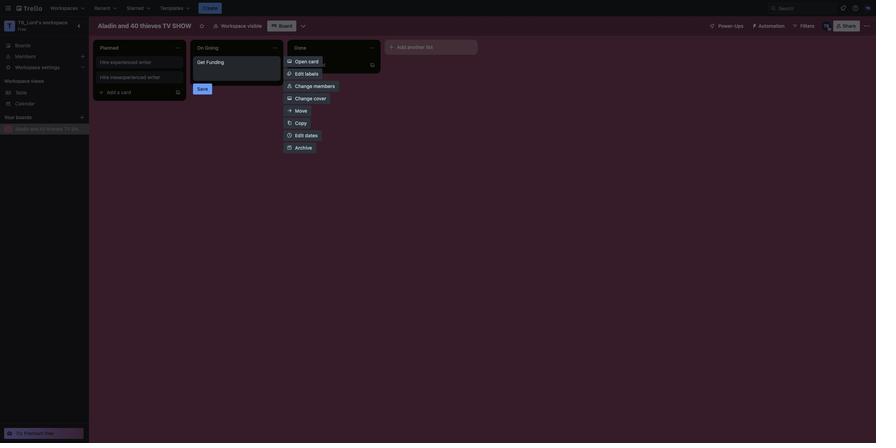 Task type: describe. For each thing, give the bounding box(es) containing it.
edit dates
[[295, 133, 318, 138]]

40 inside 'link'
[[40, 126, 46, 132]]

open
[[295, 59, 307, 64]]

tb_lord's workspace free
[[18, 20, 68, 32]]

workspace visible
[[221, 23, 262, 29]]

board link
[[268, 21, 297, 32]]

add a card for hire experienced writer
[[107, 89, 131, 95]]

free
[[45, 431, 54, 436]]

and inside 'link'
[[30, 126, 38, 132]]

free
[[18, 27, 26, 32]]

get funding
[[197, 59, 224, 65]]

try premium free button
[[4, 428, 84, 439]]

change for change cover
[[295, 96, 313, 101]]

sm image
[[750, 21, 759, 30]]

open information menu image
[[853, 5, 860, 12]]

create from template… image
[[273, 75, 278, 80]]

aladin and 40 thieves tv show inside the board name text box
[[98, 22, 192, 29]]

open card link
[[284, 56, 323, 67]]

aladin inside the board name text box
[[98, 22, 117, 29]]

boards
[[15, 42, 31, 48]]

0 vertical spatial a
[[312, 62, 314, 68]]

aladin inside 'link'
[[15, 126, 29, 132]]

workspace
[[43, 20, 68, 25]]

add a card button for get funding
[[193, 72, 270, 83]]

automation button
[[750, 21, 790, 32]]

show inside 'link'
[[72, 126, 86, 132]]

your
[[4, 114, 15, 120]]

edit labels button
[[284, 69, 323, 79]]

automation
[[759, 23, 785, 29]]

funding
[[207, 59, 224, 65]]

labels
[[305, 71, 319, 77]]

table
[[15, 90, 27, 96]]

archive button
[[284, 143, 316, 153]]

card for the add a card "button" associated with get funding
[[218, 74, 229, 80]]

show inside the board name text box
[[172, 22, 192, 29]]

t link
[[4, 21, 15, 32]]

add board image
[[79, 115, 85, 120]]

members
[[314, 83, 335, 89]]

aladin and 40 thieves tv show link
[[15, 126, 86, 133]]

calendar
[[15, 101, 35, 107]]

your boards with 1 items element
[[4, 113, 69, 122]]

hire experienced writer
[[100, 59, 152, 65]]

dates
[[305, 133, 318, 138]]

add a card for get funding
[[204, 74, 229, 80]]

Get Funding text field
[[197, 59, 277, 78]]

tv inside 'link'
[[64, 126, 70, 132]]

visible
[[248, 23, 262, 29]]

hire for hire experienced writer
[[100, 59, 109, 65]]

views
[[31, 78, 44, 84]]

writer for hire experienced writer
[[139, 59, 152, 65]]

search image
[[771, 5, 777, 11]]

share button
[[834, 21, 861, 32]]

share
[[844, 23, 857, 29]]

1 vertical spatial aladin and 40 thieves tv show
[[15, 126, 86, 132]]

inexexperienced
[[110, 74, 146, 80]]

star or unstar board image
[[199, 23, 205, 29]]

add for the topmost the add a card "button"
[[301, 62, 311, 68]]

try
[[16, 431, 23, 436]]

get
[[197, 59, 205, 65]]

tv inside the board name text box
[[163, 22, 171, 29]]

boards link
[[0, 40, 89, 51]]

board
[[279, 23, 293, 29]]



Task type: locate. For each thing, give the bounding box(es) containing it.
1 edit from the top
[[295, 71, 304, 77]]

1 horizontal spatial thieves
[[140, 22, 161, 29]]

tyler black (tylerblack44) image
[[865, 4, 873, 12]]

hire inexexperienced writer link
[[100, 74, 180, 81]]

change down edit labels button
[[295, 83, 313, 89]]

t
[[7, 22, 12, 30]]

create from template… image
[[370, 62, 375, 68], [175, 90, 181, 95]]

move
[[295, 108, 307, 114]]

0 vertical spatial change
[[295, 83, 313, 89]]

writer up hire inexexperienced writer link on the left
[[139, 59, 152, 65]]

0 horizontal spatial add a card
[[107, 89, 131, 95]]

0 vertical spatial and
[[118, 22, 129, 29]]

add a card
[[301, 62, 326, 68], [204, 74, 229, 80], [107, 89, 131, 95]]

1 horizontal spatial and
[[118, 22, 129, 29]]

writer for hire inexexperienced writer
[[148, 74, 160, 80]]

power-ups
[[719, 23, 744, 29]]

0 notifications image
[[840, 4, 848, 12]]

thieves inside 'link'
[[47, 126, 63, 132]]

0 horizontal spatial and
[[30, 126, 38, 132]]

change
[[295, 83, 313, 89], [295, 96, 313, 101]]

create button
[[199, 3, 222, 14]]

add a card button down hire inexexperienced writer
[[96, 87, 173, 98]]

aladin and 40 thieves tv show
[[98, 22, 192, 29], [15, 126, 86, 132]]

1 vertical spatial tv
[[64, 126, 70, 132]]

show
[[172, 22, 192, 29], [72, 126, 86, 132]]

workspace for workspace views
[[4, 78, 30, 84]]

1 vertical spatial 40
[[40, 126, 46, 132]]

try premium free
[[16, 431, 54, 436]]

create from template… image for the topmost the add a card "button"
[[370, 62, 375, 68]]

add for the add a card "button" associated with hire experienced writer
[[107, 89, 116, 95]]

filters
[[801, 23, 815, 29]]

add a card button for hire experienced writer
[[96, 87, 173, 98]]

0 vertical spatial create from template… image
[[370, 62, 375, 68]]

workspace views
[[4, 78, 44, 84]]

1 vertical spatial aladin
[[15, 126, 29, 132]]

show left star or unstar board icon
[[172, 22, 192, 29]]

0 vertical spatial hire
[[100, 59, 109, 65]]

1 vertical spatial edit
[[295, 133, 304, 138]]

0 horizontal spatial add a card button
[[96, 87, 173, 98]]

add a card button down get funding link
[[193, 72, 270, 83]]

list
[[427, 44, 433, 50]]

0 vertical spatial thieves
[[140, 22, 161, 29]]

hire inexexperienced writer
[[100, 74, 160, 80]]

0 vertical spatial workspace
[[221, 23, 246, 29]]

show menu image
[[864, 23, 871, 29]]

1 vertical spatial add a card
[[204, 74, 229, 80]]

card down inexexperienced
[[121, 89, 131, 95]]

hire experienced writer link
[[100, 59, 180, 66]]

members link
[[0, 51, 89, 62]]

edit inside "button"
[[295, 133, 304, 138]]

change up move
[[295, 96, 313, 101]]

1 vertical spatial show
[[72, 126, 86, 132]]

40 inside the board name text box
[[130, 22, 139, 29]]

your boards
[[4, 114, 32, 120]]

workspace
[[221, 23, 246, 29], [4, 78, 30, 84]]

add left another at the left of page
[[397, 44, 406, 50]]

open card
[[295, 59, 319, 64]]

1 horizontal spatial 40
[[130, 22, 139, 29]]

change cover button
[[284, 93, 331, 104]]

0 vertical spatial edit
[[295, 71, 304, 77]]

writer
[[139, 59, 152, 65], [148, 74, 160, 80]]

0 vertical spatial add a card button
[[290, 60, 367, 71]]

0 horizontal spatial a
[[117, 89, 120, 95]]

a for get funding
[[214, 74, 217, 80]]

0 horizontal spatial aladin
[[15, 126, 29, 132]]

0 vertical spatial 40
[[130, 22, 139, 29]]

members
[[15, 53, 36, 59]]

save button
[[193, 84, 212, 95]]

a down inexexperienced
[[117, 89, 120, 95]]

1 vertical spatial and
[[30, 126, 38, 132]]

add a card down inexexperienced
[[107, 89, 131, 95]]

copy
[[295, 120, 307, 126]]

1 horizontal spatial add a card button
[[193, 72, 270, 83]]

workspace visible button
[[209, 21, 266, 32]]

move button
[[284, 106, 312, 116]]

customize views image
[[300, 23, 307, 29]]

tb_lord's workspace link
[[18, 20, 68, 25]]

add
[[397, 44, 406, 50], [301, 62, 311, 68], [204, 74, 213, 80], [107, 89, 116, 95]]

hire left inexexperienced
[[100, 74, 109, 80]]

0 vertical spatial add a card
[[301, 62, 326, 68]]

1 hire from the top
[[100, 59, 109, 65]]

hire left experienced
[[100, 59, 109, 65]]

1 horizontal spatial create from template… image
[[370, 62, 375, 68]]

0 vertical spatial writer
[[139, 59, 152, 65]]

add up edit labels
[[301, 62, 311, 68]]

calendar link
[[15, 100, 85, 107]]

a for hire experienced writer
[[117, 89, 120, 95]]

card for the add a card "button" associated with hire experienced writer
[[121, 89, 131, 95]]

writer down hire experienced writer link
[[148, 74, 160, 80]]

edit for edit dates
[[295, 133, 304, 138]]

1 vertical spatial create from template… image
[[175, 90, 181, 95]]

change members button
[[284, 81, 339, 92]]

0 vertical spatial tv
[[163, 22, 171, 29]]

power-ups button
[[705, 21, 748, 32]]

2 edit from the top
[[295, 133, 304, 138]]

card down 'funding' on the top left of the page
[[218, 74, 229, 80]]

0 horizontal spatial aladin and 40 thieves tv show
[[15, 126, 86, 132]]

1 vertical spatial change
[[295, 96, 313, 101]]

table link
[[15, 89, 85, 96]]

thieves inside the board name text box
[[140, 22, 161, 29]]

boards
[[16, 114, 32, 120]]

edit inside button
[[295, 71, 304, 77]]

0 horizontal spatial create from template… image
[[175, 90, 181, 95]]

and inside the board name text box
[[118, 22, 129, 29]]

1 horizontal spatial a
[[214, 74, 217, 80]]

writer inside hire inexexperienced writer link
[[148, 74, 160, 80]]

0 horizontal spatial tv
[[64, 126, 70, 132]]

1 vertical spatial writer
[[148, 74, 160, 80]]

1 vertical spatial hire
[[100, 74, 109, 80]]

aladin
[[98, 22, 117, 29], [15, 126, 29, 132]]

0 vertical spatial aladin
[[98, 22, 117, 29]]

Search field
[[777, 3, 837, 13]]

2 horizontal spatial add a card button
[[290, 60, 367, 71]]

2 hire from the top
[[100, 74, 109, 80]]

hire for hire inexexperienced writer
[[100, 74, 109, 80]]

writer inside hire experienced writer link
[[139, 59, 152, 65]]

archive
[[295, 145, 312, 151]]

edit labels
[[295, 71, 319, 77]]

1 change from the top
[[295, 83, 313, 89]]

add a card up the labels
[[301, 62, 326, 68]]

get funding link
[[197, 59, 277, 66]]

1 horizontal spatial aladin
[[98, 22, 117, 29]]

create from template… image for the add a card "button" associated with hire experienced writer
[[175, 90, 181, 95]]

a down 'funding' on the top left of the page
[[214, 74, 217, 80]]

1 vertical spatial workspace
[[4, 78, 30, 84]]

change for change members
[[295, 83, 313, 89]]

2 horizontal spatial add a card
[[301, 62, 326, 68]]

create
[[203, 5, 218, 11]]

change members
[[295, 83, 335, 89]]

hire
[[100, 59, 109, 65], [100, 74, 109, 80]]

experienced
[[110, 59, 138, 65]]

show down add board icon
[[72, 126, 86, 132]]

add for the add a card "button" associated with get funding
[[204, 74, 213, 80]]

card up the labels
[[316, 62, 326, 68]]

card for the topmost the add a card "button"
[[316, 62, 326, 68]]

power-
[[719, 23, 735, 29]]

workspace up "table"
[[4, 78, 30, 84]]

add another list
[[397, 44, 433, 50]]

workspace inside button
[[221, 23, 246, 29]]

2 horizontal spatial a
[[312, 62, 314, 68]]

workspace left visible
[[221, 23, 246, 29]]

card
[[309, 59, 319, 64], [316, 62, 326, 68], [218, 74, 229, 80], [121, 89, 131, 95]]

1 horizontal spatial add a card
[[204, 74, 229, 80]]

tb_lord (tylerblack44) image
[[822, 21, 832, 31]]

2 vertical spatial add a card button
[[96, 87, 173, 98]]

add a card button up the labels
[[290, 60, 367, 71]]

save
[[197, 86, 208, 92]]

a
[[312, 62, 314, 68], [214, 74, 217, 80], [117, 89, 120, 95]]

and
[[118, 22, 129, 29], [30, 126, 38, 132]]

2 change from the top
[[295, 96, 313, 101]]

1 horizontal spatial workspace
[[221, 23, 246, 29]]

edit
[[295, 71, 304, 77], [295, 133, 304, 138]]

copy button
[[284, 118, 311, 129]]

1 vertical spatial thieves
[[47, 126, 63, 132]]

another
[[408, 44, 425, 50]]

40
[[130, 22, 139, 29], [40, 126, 46, 132]]

edit card image
[[272, 59, 277, 65]]

filters button
[[791, 21, 817, 32]]

cover
[[314, 96, 327, 101]]

add a card down 'funding' on the top left of the page
[[204, 74, 229, 80]]

0 horizontal spatial 40
[[40, 126, 46, 132]]

ups
[[735, 23, 744, 29]]

add inside button
[[397, 44, 406, 50]]

edit left the labels
[[295, 71, 304, 77]]

0 vertical spatial show
[[172, 22, 192, 29]]

1 horizontal spatial show
[[172, 22, 192, 29]]

1 vertical spatial add a card button
[[193, 72, 270, 83]]

edit for edit labels
[[295, 71, 304, 77]]

Board name text field
[[95, 21, 195, 32]]

tv
[[163, 22, 171, 29], [64, 126, 70, 132]]

tb_lord's
[[18, 20, 41, 25]]

0 horizontal spatial show
[[72, 126, 86, 132]]

edit left dates
[[295, 133, 304, 138]]

2 vertical spatial a
[[117, 89, 120, 95]]

thieves
[[140, 22, 161, 29], [47, 126, 63, 132]]

0 vertical spatial aladin and 40 thieves tv show
[[98, 22, 192, 29]]

add up save
[[204, 74, 213, 80]]

0 horizontal spatial workspace
[[4, 78, 30, 84]]

edit dates button
[[284, 130, 322, 141]]

primary element
[[0, 0, 877, 16]]

workspace for workspace visible
[[221, 23, 246, 29]]

add a card button
[[290, 60, 367, 71], [193, 72, 270, 83], [96, 87, 173, 98]]

add another list button
[[385, 40, 478, 55]]

1 vertical spatial a
[[214, 74, 217, 80]]

add down inexexperienced
[[107, 89, 116, 95]]

add for add another list button
[[397, 44, 406, 50]]

2 vertical spatial add a card
[[107, 89, 131, 95]]

0 horizontal spatial thieves
[[47, 126, 63, 132]]

1 horizontal spatial aladin and 40 thieves tv show
[[98, 22, 192, 29]]

1 horizontal spatial tv
[[163, 22, 171, 29]]

a up the labels
[[312, 62, 314, 68]]

premium
[[24, 431, 44, 436]]

change cover
[[295, 96, 327, 101]]

card right open
[[309, 59, 319, 64]]



Task type: vqa. For each thing, say whether or not it's contained in the screenshot.
topmost Add a card button
yes



